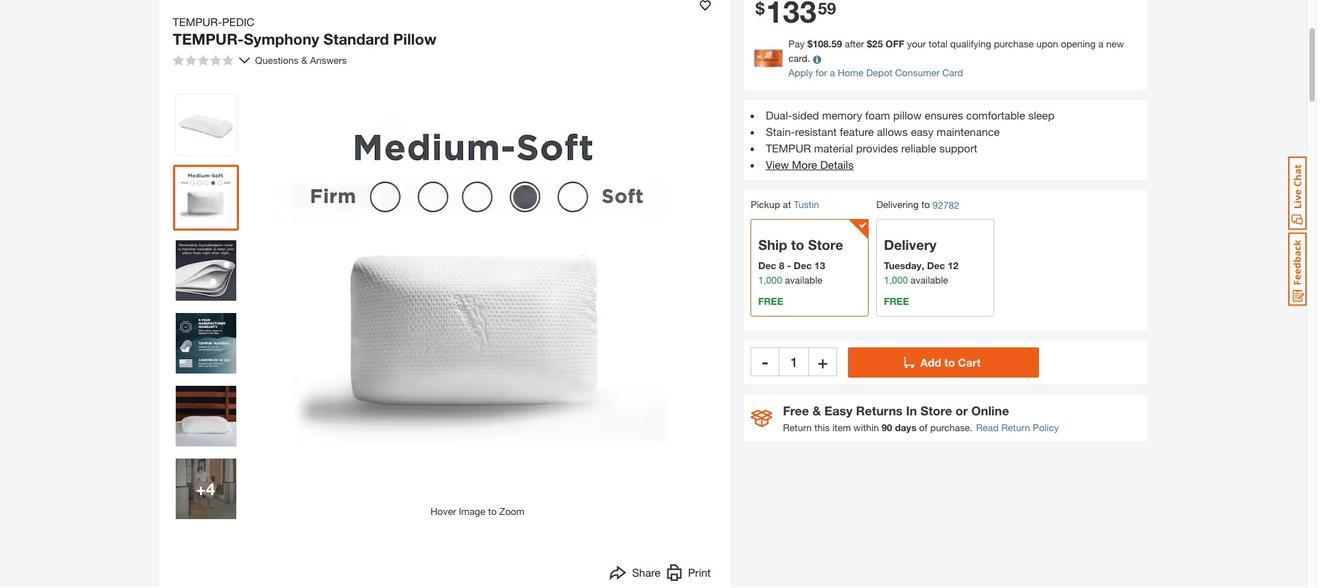 Task type: locate. For each thing, give the bounding box(es) containing it.
-
[[788, 260, 791, 272], [762, 353, 769, 372]]

store up of
[[921, 404, 953, 419]]

0 horizontal spatial available
[[785, 274, 823, 286]]

read return policy link
[[977, 421, 1059, 435]]

a
[[1099, 38, 1104, 50], [830, 67, 836, 79]]

- inside the ship to store dec 8 - dec 13 1,000 available
[[788, 260, 791, 272]]

1,000
[[759, 274, 783, 286], [884, 274, 909, 286]]

to left 92782
[[922, 199, 931, 211]]

questions & answers link
[[255, 53, 350, 67]]

return down "free"
[[783, 422, 812, 434]]

1 return from the left
[[783, 422, 812, 434]]

& left the answers
[[301, 54, 307, 66]]

0 horizontal spatial free
[[759, 296, 784, 307]]

1,000 down tuesday,
[[884, 274, 909, 286]]

available down 13
[[785, 274, 823, 286]]

& inside free & easy returns in store or online return this item within 90 days of purchase. read return policy
[[813, 404, 821, 419]]

+
[[818, 353, 828, 372], [196, 479, 206, 499]]

to
[[922, 199, 931, 211], [792, 237, 805, 253], [945, 356, 956, 369], [488, 505, 497, 517]]

feedback link image
[[1289, 232, 1308, 306]]

1 free from the left
[[759, 296, 784, 307]]

1 horizontal spatial available
[[911, 274, 949, 286]]

tempur pedic bed pillows 15390515 e1.1 image
[[176, 167, 236, 228]]

new
[[1107, 38, 1125, 50]]

pillow
[[894, 109, 922, 122]]

0 horizontal spatial $
[[808, 38, 813, 50]]

1 vertical spatial +
[[196, 479, 206, 499]]

25
[[873, 38, 883, 50]]

your total qualifying purchase upon opening a new card.
[[789, 38, 1125, 64]]

read
[[977, 422, 999, 434]]

2 available from the left
[[911, 274, 949, 286]]

dec left the 12
[[928, 260, 946, 272]]

2 1,000 from the left
[[884, 274, 909, 286]]

1 horizontal spatial dec
[[794, 260, 812, 272]]

1 horizontal spatial &
[[813, 404, 821, 419]]

+ inside button
[[818, 353, 828, 372]]

a left new
[[1099, 38, 1104, 50]]

tempur pedic bed pillows 15390515 77.5 image
[[176, 459, 236, 519]]

delivering to 92782
[[877, 199, 960, 211]]

a inside your total qualifying purchase upon opening a new card.
[[1099, 38, 1104, 50]]

pedic
[[222, 15, 255, 28]]

1 horizontal spatial +
[[818, 353, 828, 372]]

dec left 13
[[794, 260, 812, 272]]

pickup at tustin
[[751, 199, 820, 211]]

$
[[808, 38, 813, 50], [867, 38, 873, 50]]

& up this at bottom right
[[813, 404, 821, 419]]

image
[[459, 505, 486, 517]]

2 return from the left
[[1002, 422, 1031, 434]]

sided
[[793, 109, 820, 122]]

return right read
[[1002, 422, 1031, 434]]

1 vertical spatial -
[[762, 353, 769, 372]]

total
[[929, 38, 948, 50]]

& inside 'link'
[[301, 54, 307, 66]]

90
[[882, 422, 893, 434]]

$ right pay
[[808, 38, 813, 50]]

pickup
[[751, 199, 781, 211]]

1 horizontal spatial return
[[1002, 422, 1031, 434]]

free
[[759, 296, 784, 307], [884, 296, 910, 307]]

1 horizontal spatial store
[[921, 404, 953, 419]]

free down 8
[[759, 296, 784, 307]]

home
[[838, 67, 864, 79]]

0 horizontal spatial &
[[301, 54, 307, 66]]

1 available from the left
[[785, 274, 823, 286]]

tempur pedic bed pillows 15390515 a0.3 image
[[176, 313, 236, 373]]

easy
[[825, 404, 853, 419]]

material
[[814, 142, 854, 155]]

qualifying
[[951, 38, 992, 50]]

1,000 inside delivery tuesday, dec 12 1,000 available
[[884, 274, 909, 286]]

provides
[[857, 142, 899, 155]]

1 vertical spatial &
[[813, 404, 821, 419]]

depot
[[867, 67, 893, 79]]

- button
[[751, 348, 780, 377]]

card.
[[789, 53, 811, 64]]

2 horizontal spatial dec
[[928, 260, 946, 272]]

to inside the ship to store dec 8 - dec 13 1,000 available
[[792, 237, 805, 253]]

& for answers
[[301, 54, 307, 66]]

feature
[[840, 125, 874, 138]]

tempur pedic bed pillows 15390515 64.0 image
[[176, 94, 236, 155]]

1 1,000 from the left
[[759, 274, 783, 286]]

delivery tuesday, dec 12 1,000 available
[[884, 237, 959, 286]]

0 horizontal spatial return
[[783, 422, 812, 434]]

available
[[785, 274, 823, 286], [911, 274, 949, 286]]

1 horizontal spatial free
[[884, 296, 910, 307]]

tempur-
[[173, 15, 222, 28], [173, 30, 244, 48]]

dec left 8
[[759, 260, 777, 272]]

+ 4
[[196, 479, 215, 499]]

to for store
[[792, 237, 805, 253]]

stain-
[[766, 125, 796, 138]]

within
[[854, 422, 879, 434]]

3 dec from the left
[[928, 260, 946, 272]]

tempur-pedic tempur-symphony standard pillow
[[173, 15, 437, 48]]

1 horizontal spatial 1,000
[[884, 274, 909, 286]]

pay
[[789, 38, 805, 50]]

None field
[[780, 348, 809, 377]]

- up icon
[[762, 353, 769, 372]]

tempur pedic bed pillows 15390515 40.2 image
[[176, 240, 236, 301]]

reliable
[[902, 142, 937, 155]]

0 vertical spatial +
[[818, 353, 828, 372]]

maintenance
[[937, 125, 1000, 138]]

pillow
[[393, 30, 437, 48]]

2 free from the left
[[884, 296, 910, 307]]

at
[[783, 199, 792, 211]]

0 horizontal spatial +
[[196, 479, 206, 499]]

0 horizontal spatial -
[[762, 353, 769, 372]]

0 vertical spatial -
[[788, 260, 791, 272]]

1 vertical spatial a
[[830, 67, 836, 79]]

free down tuesday,
[[884, 296, 910, 307]]

a right the for
[[830, 67, 836, 79]]

off
[[886, 38, 905, 50]]

0 vertical spatial a
[[1099, 38, 1104, 50]]

store up 13
[[809, 237, 844, 253]]

consumer
[[896, 67, 940, 79]]

tuesday,
[[884, 260, 925, 272]]

0 horizontal spatial 1,000
[[759, 274, 783, 286]]

print
[[688, 566, 711, 579]]

1 horizontal spatial -
[[788, 260, 791, 272]]

online
[[972, 404, 1010, 419]]

for
[[816, 67, 828, 79]]

1 horizontal spatial $
[[867, 38, 873, 50]]

- right 8
[[788, 260, 791, 272]]

$ right 'after' in the right of the page
[[867, 38, 873, 50]]

dec
[[759, 260, 777, 272], [794, 260, 812, 272], [928, 260, 946, 272]]

1 vertical spatial store
[[921, 404, 953, 419]]

share button
[[610, 564, 661, 584]]

icon image
[[751, 410, 773, 427]]

dual-
[[766, 109, 793, 122]]

0 vertical spatial tempur-
[[173, 15, 222, 28]]

0 horizontal spatial store
[[809, 237, 844, 253]]

to inside delivering to 92782
[[922, 199, 931, 211]]

hover image to zoom
[[431, 505, 525, 517]]

comfortable
[[967, 109, 1026, 122]]

card
[[943, 67, 964, 79]]

0 stars image
[[173, 55, 233, 66]]

available down the 12
[[911, 274, 949, 286]]

0 vertical spatial &
[[301, 54, 307, 66]]

1 vertical spatial tempur-
[[173, 30, 244, 48]]

apply for a home depot consumer card link
[[789, 67, 964, 79]]

1 horizontal spatial a
[[1099, 38, 1104, 50]]

1 $ from the left
[[808, 38, 813, 50]]

to right add
[[945, 356, 956, 369]]

0 vertical spatial store
[[809, 237, 844, 253]]

to right ship
[[792, 237, 805, 253]]

store
[[809, 237, 844, 253], [921, 404, 953, 419]]

0 horizontal spatial dec
[[759, 260, 777, 272]]

1,000 down 8
[[759, 274, 783, 286]]



Task type: vqa. For each thing, say whether or not it's contained in the screenshot.
108.59
yes



Task type: describe. For each thing, give the bounding box(es) containing it.
questions & answers
[[255, 54, 350, 66]]

item
[[833, 422, 852, 434]]

this
[[815, 422, 830, 434]]

available inside the ship to store dec 8 - dec 13 1,000 available
[[785, 274, 823, 286]]

tempur
[[766, 142, 811, 155]]

1 tempur- from the top
[[173, 15, 222, 28]]

hover
[[431, 505, 456, 517]]

to left zoom on the left bottom of the page
[[488, 505, 497, 517]]

apply
[[789, 67, 814, 79]]

policy
[[1033, 422, 1059, 434]]

+ for + 4
[[196, 479, 206, 499]]

108.59
[[813, 38, 843, 50]]

free & easy returns in store or online return this item within 90 days of purchase. read return policy
[[783, 404, 1059, 434]]

foam
[[866, 109, 891, 122]]

+ button
[[809, 348, 838, 377]]

sleep
[[1029, 109, 1055, 122]]

upon
[[1037, 38, 1059, 50]]

purchase
[[995, 38, 1034, 50]]

apply for a home depot consumer card
[[789, 67, 964, 79]]

1 dec from the left
[[759, 260, 777, 272]]

13
[[815, 260, 826, 272]]

+ for +
[[818, 353, 828, 372]]

details
[[821, 158, 854, 171]]

& for easy
[[813, 404, 821, 419]]

8
[[780, 260, 785, 272]]

to for cart
[[945, 356, 956, 369]]

2 dec from the left
[[794, 260, 812, 272]]

add to cart
[[921, 356, 981, 369]]

tustin
[[794, 199, 820, 211]]

store inside free & easy returns in store or online return this item within 90 days of purchase. read return policy
[[921, 404, 953, 419]]

92782
[[933, 199, 960, 211]]

hover image to zoom button
[[272, 92, 684, 518]]

ship to store dec 8 - dec 13 1,000 available
[[759, 237, 844, 286]]

free for to
[[759, 296, 784, 307]]

dual-sided memory foam pillow ensures comfortable sleep stain-resistant feature allows easy maintenance tempur material provides reliable support view more details
[[766, 109, 1055, 171]]

tustin button
[[794, 199, 820, 211]]

questions
[[255, 54, 299, 66]]

available inside delivery tuesday, dec 12 1,000 available
[[911, 274, 949, 286]]

in
[[907, 404, 918, 419]]

opening
[[1062, 38, 1096, 50]]

add
[[921, 356, 942, 369]]

purchase.
[[931, 422, 973, 434]]

memory
[[823, 109, 863, 122]]

tempur pedic bed pillows 15390515 1d.4 image
[[176, 386, 236, 446]]

view
[[766, 158, 789, 171]]

pay $ 108.59 after $ 25 off
[[789, 38, 905, 50]]

symphony
[[244, 30, 320, 48]]

your
[[908, 38, 927, 50]]

view more details link
[[766, 158, 854, 171]]

apply now image
[[755, 49, 789, 67]]

cart
[[959, 356, 981, 369]]

to for 92782
[[922, 199, 931, 211]]

standard
[[324, 30, 389, 48]]

ship
[[759, 237, 788, 253]]

2 tempur- from the top
[[173, 30, 244, 48]]

more
[[792, 158, 818, 171]]

support
[[940, 142, 978, 155]]

- inside button
[[762, 353, 769, 372]]

free
[[783, 404, 810, 419]]

2 $ from the left
[[867, 38, 873, 50]]

print button
[[666, 564, 711, 584]]

of
[[920, 422, 928, 434]]

zoom
[[500, 505, 525, 517]]

easy
[[911, 125, 934, 138]]

tempur-pedic link
[[173, 14, 260, 30]]

0 horizontal spatial a
[[830, 67, 836, 79]]

share
[[632, 566, 661, 579]]

free for tuesday,
[[884, 296, 910, 307]]

info image
[[813, 56, 822, 64]]

days
[[896, 422, 917, 434]]

delivery
[[884, 237, 937, 253]]

12
[[948, 260, 959, 272]]

store inside the ship to store dec 8 - dec 13 1,000 available
[[809, 237, 844, 253]]

allows
[[877, 125, 908, 138]]

1,000 inside the ship to store dec 8 - dec 13 1,000 available
[[759, 274, 783, 286]]

live chat image
[[1289, 157, 1308, 230]]

resistant
[[796, 125, 837, 138]]

answers
[[310, 54, 347, 66]]

92782 link
[[933, 198, 960, 213]]

after
[[845, 38, 865, 50]]

4
[[206, 479, 215, 499]]

or
[[956, 404, 969, 419]]

delivering
[[877, 199, 919, 211]]

add to cart button
[[849, 348, 1040, 378]]

dec inside delivery tuesday, dec 12 1,000 available
[[928, 260, 946, 272]]



